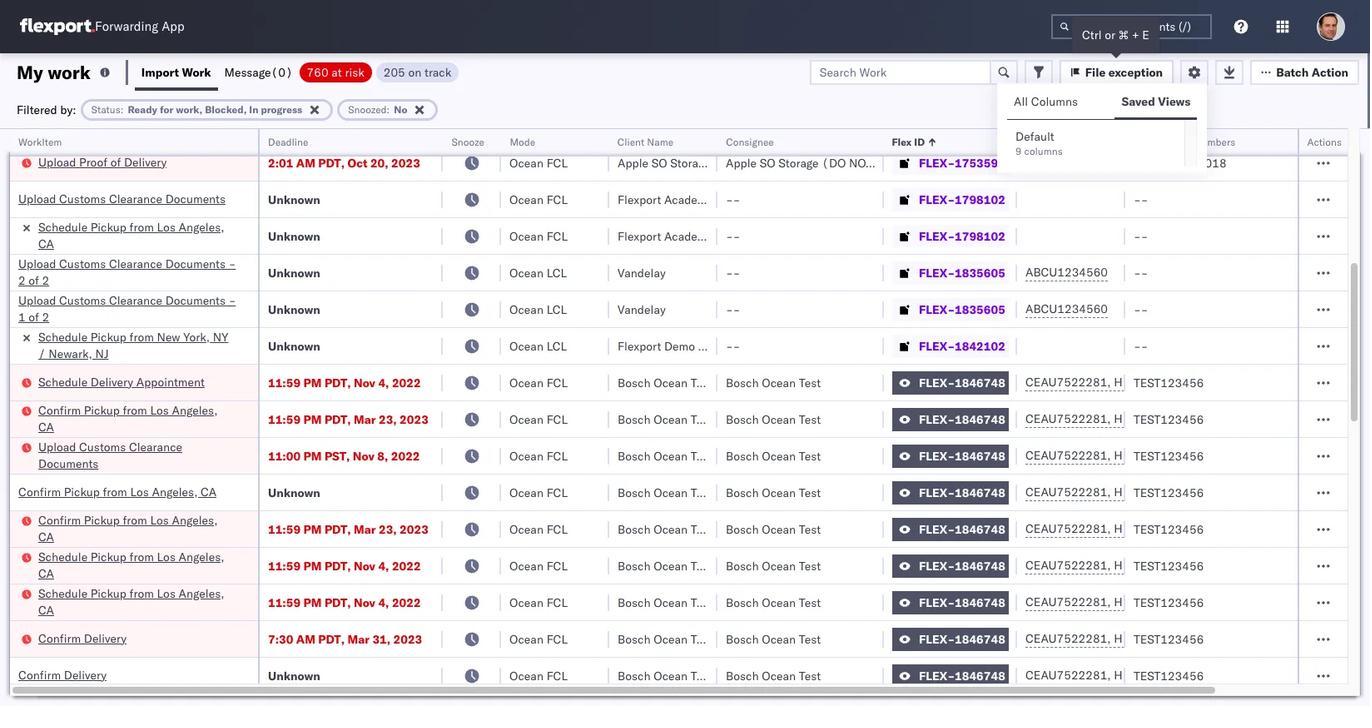 Task type: describe. For each thing, give the bounding box(es) containing it.
id
[[915, 136, 926, 148]]

filtered by:
[[17, 102, 76, 117]]

4 pm from the top
[[304, 522, 322, 537]]

8,
[[378, 449, 388, 464]]

upload customs clearance documents - 2 of 2
[[18, 256, 236, 288]]

default 9 columns
[[1016, 129, 1063, 157]]

7 ceau7522281, hlxu6269489, hlxu8034992 from the top
[[1026, 595, 1284, 610]]

resize handle column header for mbl/mawb numbers button at the right of the page
[[1314, 129, 1334, 706]]

6 flex- from the top
[[920, 302, 955, 317]]

1 23, from the top
[[379, 412, 397, 427]]

1 so from the left
[[652, 155, 668, 170]]

delivery for 'confirm delivery' button to the bottom
[[64, 668, 107, 683]]

4 gaura from the top
[[1343, 558, 1371, 573]]

progress
[[261, 103, 303, 115]]

flexport demo consignee
[[618, 119, 754, 134]]

angeles, for 1st schedule pickup from los angeles, ca "link" from the bottom of the page
[[179, 586, 225, 601]]

3 fcl from the top
[[547, 192, 568, 207]]

batch action
[[1277, 65, 1349, 80]]

forwarding
[[95, 19, 158, 35]]

on
[[408, 65, 422, 80]]

confirm pickup from los angeles, ca for confirm pickup from los angeles, ca link corresponding to middle confirm pickup from los angeles, ca button
[[18, 484, 217, 499]]

at
[[332, 65, 342, 80]]

angeles, for fourth schedule pickup from los angeles, ca "link" from the bottom
[[179, 110, 225, 125]]

angeles, for confirm pickup from los angeles, ca link related to the topmost confirm pickup from los angeles, ca button
[[172, 403, 218, 418]]

schedule pickup from los angeles, ca button for omka
[[38, 585, 237, 620]]

2 ceau7522281, hlxu6269489, hlxu8034992 from the top
[[1026, 411, 1284, 426]]

1 11:59 from the top
[[268, 375, 301, 390]]

flex
[[893, 136, 913, 148]]

of for upload customs clearance documents - 1 of 2
[[29, 309, 39, 324]]

⌘
[[1119, 27, 1130, 42]]

7 unknown from the top
[[268, 485, 321, 500]]

1 use) from the left
[[767, 155, 797, 170]]

upload customs clearance documents - 2 of 2 button
[[18, 255, 240, 290]]

1 test123456 from the top
[[1134, 375, 1205, 390]]

upload proof of delivery button
[[38, 154, 167, 172]]

consignee button
[[718, 132, 868, 149]]

2 (do from the left
[[822, 155, 846, 170]]

9 hlxu8034992 from the top
[[1203, 668, 1284, 683]]

2 pm from the top
[[304, 412, 322, 427]]

schedule pickup from new york, ny / newark, nj link
[[38, 329, 237, 362]]

batch action button
[[1251, 60, 1360, 85]]

9 ocean fcl from the top
[[510, 522, 568, 537]]

work
[[48, 60, 91, 84]]

2 hlxu6269489, from the top
[[1115, 411, 1200, 426]]

11:00
[[268, 449, 301, 464]]

6 test123456 from the top
[[1134, 558, 1205, 573]]

8 ceau7522281, hlxu6269489, hlxu8034992 from the top
[[1026, 631, 1284, 646]]

3 pm from the top
[[304, 449, 322, 464]]

flexport. image
[[20, 18, 95, 35]]

ceau7522281, for top 'confirm delivery' button
[[1026, 631, 1112, 646]]

1 vertical spatial confirm delivery link
[[18, 667, 107, 683]]

7:30 am pdt, mar 31, 2023
[[268, 632, 422, 647]]

of inside the upload proof of delivery link
[[111, 155, 121, 169]]

default
[[1016, 129, 1055, 144]]

exception
[[1109, 65, 1164, 80]]

all columns button
[[1008, 87, 1089, 119]]

4 flexport from the top
[[618, 339, 662, 354]]

bookings test consignee
[[726, 119, 859, 134]]

abcu1234560 for upload customs clearance documents - 2 of 2
[[1026, 265, 1109, 280]]

: for status
[[121, 103, 124, 115]]

12 fcl from the top
[[547, 632, 568, 647]]

schedule for schedule delivery appointment link
[[38, 374, 88, 389]]

confirm pickup from los angeles, ca link for confirm pickup from los angeles, ca button to the bottom
[[38, 512, 237, 545]]

2 use) from the left
[[876, 155, 906, 170]]

2 fcl from the top
[[547, 155, 568, 170]]

customs inside upload customs clearance documents - 2 of 2
[[59, 256, 106, 271]]

13 fcl from the top
[[547, 668, 568, 683]]

7 flex-1846748 from the top
[[920, 595, 1006, 610]]

workitem
[[18, 136, 62, 148]]

snoozed
[[348, 103, 387, 115]]

work
[[182, 65, 211, 80]]

5 flex- from the top
[[920, 265, 955, 280]]

2 unknown from the top
[[268, 192, 321, 207]]

upload proof of delivery link
[[38, 154, 167, 170]]

4 ceau7522281, from the top
[[1026, 485, 1112, 500]]

in
[[249, 103, 259, 115]]

schedule delivery appointment button
[[38, 374, 205, 392]]

4 1846748 from the top
[[955, 485, 1006, 500]]

omka
[[1343, 595, 1371, 610]]

for
[[160, 103, 174, 115]]

10 fcl from the top
[[547, 558, 568, 573]]

flex-1728395
[[920, 119, 1006, 134]]

12 ocean fcl from the top
[[510, 632, 568, 647]]

4 test123456 from the top
[[1134, 485, 1205, 500]]

760 at risk
[[307, 65, 365, 80]]

deadline
[[268, 136, 309, 148]]

saved views
[[1122, 94, 1191, 109]]

5 fcl from the top
[[547, 375, 568, 390]]

work,
[[176, 103, 203, 115]]

3 ocean fcl from the top
[[510, 192, 568, 207]]

9 ceau7522281, from the top
[[1026, 668, 1112, 683]]

mbl/mawb
[[1134, 136, 1192, 148]]

actions
[[1308, 136, 1343, 148]]

- inside upload customs clearance documents - 1 of 2
[[229, 293, 236, 308]]

status : ready for work, blocked, in progress
[[91, 103, 303, 115]]

4 flex-1846748 from the top
[[920, 485, 1006, 500]]

upload proof of delivery
[[38, 155, 167, 169]]

clearance down appointment
[[129, 439, 182, 454]]

confirm pickup from los angeles, ca for confirm pickup from los angeles, ca link related to the topmost confirm pickup from los angeles, ca button
[[38, 403, 218, 434]]

6 hlxu8034992 from the top
[[1203, 558, 1284, 573]]

resize handle column header for workitem button
[[238, 129, 258, 706]]

nj
[[95, 346, 109, 361]]

action
[[1313, 65, 1349, 80]]

1 ceau7522281, from the top
[[1026, 375, 1112, 390]]

demo for consignee
[[665, 119, 696, 134]]

6 fcl from the top
[[547, 412, 568, 427]]

new
[[157, 329, 180, 344]]

5 11:59 from the top
[[268, 595, 301, 610]]

consignee for bookings test consignee
[[803, 119, 859, 134]]

2 not from the left
[[849, 155, 873, 170]]

3 hlxu6269489, from the top
[[1115, 448, 1200, 463]]

3 hlxu8034992 from the top
[[1203, 448, 1284, 463]]

ceau7522281, for the bottommost upload customs clearance documents button
[[1026, 448, 1112, 463]]

1 gaura from the top
[[1343, 265, 1371, 280]]

1 vertical spatial mar
[[354, 522, 376, 537]]

consignee inside consignee button
[[726, 136, 774, 148]]

1835605 for upload customs clearance documents - 1 of 2
[[955, 302, 1006, 317]]

upload for upload customs clearance documents - 1 of 2 button
[[18, 293, 56, 308]]

205 on track
[[384, 65, 452, 80]]

batch
[[1277, 65, 1310, 80]]

205
[[384, 65, 405, 80]]

7 ocean fcl from the top
[[510, 449, 568, 464]]

11:59 pm pdt, nov 4, 2022 for gaura the schedule pickup from los angeles, ca button
[[268, 558, 421, 573]]

1 storage from the left
[[671, 155, 711, 170]]

2 hlxu8034992 from the top
[[1203, 411, 1284, 426]]

numbers for mbl/mawb numbers
[[1195, 136, 1236, 148]]

3 test123456 from the top
[[1134, 449, 1205, 464]]

8 1846748 from the top
[[955, 632, 1006, 647]]

client name
[[618, 136, 674, 148]]

columns
[[1032, 94, 1079, 109]]

2 ocean fcl from the top
[[510, 155, 568, 170]]

resize handle column header for client name button
[[698, 129, 718, 706]]

newark,
[[49, 346, 92, 361]]

cmdu39849018
[[1134, 155, 1227, 170]]

2 test123456 from the top
[[1134, 412, 1205, 427]]

- inside upload customs clearance documents - 2 of 2
[[229, 256, 236, 271]]

Search Shipments (/) text field
[[1052, 14, 1213, 39]]

mode
[[510, 136, 535, 148]]

2 4, from the top
[[378, 558, 389, 573]]

shipper
[[699, 339, 740, 354]]

15 flex- from the top
[[920, 632, 955, 647]]

1 11:59 pm pdt, mar 23, 2023 from the top
[[268, 412, 429, 427]]

2 vertical spatial mar
[[348, 632, 370, 647]]

mbl/mawb numbers
[[1134, 136, 1236, 148]]

flex-1753592
[[920, 155, 1006, 170]]

1 schedule pickup from los angeles, ca link from the top
[[38, 109, 237, 142]]

resize handle column header for flex id button
[[998, 129, 1018, 706]]

demo for shipper
[[665, 339, 696, 354]]

2:01
[[268, 155, 294, 170]]

1 hlxu6269489, from the top
[[1115, 375, 1200, 390]]

3 flexport from the top
[[618, 229, 662, 244]]

1 apple so storage (do not use) from the left
[[618, 155, 797, 170]]

file
[[1086, 65, 1106, 80]]

delivery for top 'confirm delivery' button
[[84, 631, 127, 646]]

3 ocean lcl from the top
[[510, 339, 567, 354]]

1 4, from the top
[[378, 375, 389, 390]]

6 1846748 from the top
[[955, 558, 1006, 573]]

5 pm from the top
[[304, 558, 322, 573]]

7 flex- from the top
[[920, 339, 955, 354]]

3 gaura from the top
[[1343, 375, 1371, 390]]

import work button
[[135, 53, 218, 91]]

consignee for flexport demo consignee
[[699, 119, 754, 134]]

+
[[1133, 27, 1140, 42]]

forwarding app
[[95, 19, 185, 35]]

4 hlxu8034992 from the top
[[1203, 485, 1284, 500]]

2 1798102 from the top
[[955, 229, 1006, 244]]

upload customs clearance documents for topmost upload customs clearance documents button
[[18, 191, 226, 206]]

1 flexport academy from the top
[[618, 192, 713, 207]]

4 unknown from the top
[[268, 265, 321, 280]]

all
[[1014, 94, 1029, 109]]

/
[[38, 346, 46, 361]]

forwarding app link
[[20, 18, 185, 35]]

0 vertical spatial mar
[[354, 412, 376, 427]]

track
[[425, 65, 452, 80]]

10 resize handle column header from the left
[[1328, 129, 1348, 706]]

resize handle column header for mode button
[[590, 129, 610, 706]]

9 flex- from the top
[[920, 412, 955, 427]]

1 vertical spatial confirm delivery
[[18, 668, 107, 683]]

ceau7522281, for gaura the schedule pickup from los angeles, ca button
[[1026, 558, 1112, 573]]

3 lcl from the top
[[547, 339, 567, 354]]

status
[[91, 103, 121, 115]]

9 fcl from the top
[[547, 522, 568, 537]]

upload for 'upload customs clearance documents - 2 of 2' button
[[18, 256, 56, 271]]

8 flex-1846748 from the top
[[920, 632, 1006, 647]]

20,
[[371, 155, 389, 170]]

1 flex-1846748 from the top
[[920, 375, 1006, 390]]

from inside schedule pickup from new york, ny / newark, nj
[[130, 329, 154, 344]]

ocean lcl for upload customs clearance documents - 1 of 2
[[510, 302, 567, 317]]

1842102
[[955, 339, 1006, 354]]

upload for the bottommost upload customs clearance documents button
[[38, 439, 76, 454]]

clearance inside upload customs clearance documents - 2 of 2
[[109, 256, 162, 271]]

e
[[1143, 27, 1150, 42]]

4 schedule pickup from los angeles, ca from the top
[[38, 586, 225, 618]]

resize handle column header for deadline button
[[423, 129, 443, 706]]

1 1798102 from the top
[[955, 192, 1006, 207]]

7 fcl from the top
[[547, 449, 568, 464]]

blocked,
[[205, 103, 247, 115]]

flex-1842102
[[920, 339, 1006, 354]]

0 vertical spatial confirm delivery
[[38, 631, 127, 646]]

1835605 for upload customs clearance documents - 2 of 2
[[955, 265, 1006, 280]]



Task type: locate. For each thing, give the bounding box(es) containing it.
resize handle column header for container numbers button at right top
[[1106, 129, 1126, 706]]

0 vertical spatial flex-1798102
[[920, 192, 1006, 207]]

mode button
[[501, 132, 593, 149]]

angeles,
[[179, 110, 225, 125], [179, 219, 225, 234], [172, 403, 218, 418], [152, 484, 198, 499], [172, 513, 218, 528], [179, 549, 225, 564], [179, 586, 225, 601]]

1 horizontal spatial not
[[849, 155, 873, 170]]

2 vertical spatial confirm pickup from los angeles, ca
[[38, 513, 218, 544]]

4 ocean fcl from the top
[[510, 229, 568, 244]]

apple so storage (do not use)
[[618, 155, 797, 170], [726, 155, 906, 170]]

2 11:59 pm pdt, nov 4, 2022 from the top
[[268, 558, 421, 573]]

workitem button
[[10, 132, 242, 149]]

operat
[[1343, 136, 1371, 148]]

resize handle column header for consignee button
[[865, 129, 885, 706]]

0 vertical spatial upload customs clearance documents button
[[18, 190, 226, 209]]

flex-1835605 for upload customs clearance documents - 2 of 2
[[920, 265, 1006, 280]]

message
[[225, 65, 271, 80]]

2 schedule pickup from los angeles, ca link from the top
[[38, 219, 237, 252]]

by:
[[60, 102, 76, 117]]

file exception
[[1086, 65, 1164, 80]]

schedule for 1st schedule pickup from los angeles, ca "link" from the bottom of the page
[[38, 586, 88, 601]]

0 vertical spatial demo
[[665, 119, 696, 134]]

pickup inside schedule pickup from new york, ny / newark, nj
[[91, 329, 127, 344]]

2 vertical spatial confirm pickup from los angeles, ca link
[[38, 512, 237, 545]]

0 vertical spatial lcl
[[547, 265, 567, 280]]

2 vertical spatial 4,
[[378, 595, 389, 610]]

8 hlxu8034992 from the top
[[1203, 631, 1284, 646]]

2 ceau7522281, from the top
[[1026, 411, 1112, 426]]

clearance up upload customs clearance documents - 1 of 2 link
[[109, 256, 162, 271]]

0 vertical spatial of
[[111, 155, 121, 169]]

2 23, from the top
[[379, 522, 397, 537]]

1 1835605 from the top
[[955, 265, 1006, 280]]

schedule delivery appointment
[[38, 374, 205, 389]]

am right '7:30'
[[296, 632, 316, 647]]

lcl for upload customs clearance documents - 2 of 2
[[547, 265, 567, 280]]

apple so storage (do not use) down consignee button
[[726, 155, 906, 170]]

11 fcl from the top
[[547, 595, 568, 610]]

5 1846748 from the top
[[955, 522, 1006, 537]]

apple so storage (do not use) down flexport demo consignee
[[618, 155, 797, 170]]

4 schedule from the top
[[38, 374, 88, 389]]

pst,
[[325, 449, 350, 464]]

message (0)
[[225, 65, 293, 80]]

confirm pickup from los angeles, ca button
[[38, 402, 237, 437], [18, 483, 217, 502], [38, 512, 237, 547]]

numbers up cmdu39849018
[[1195, 136, 1236, 148]]

1 vertical spatial schedule pickup from los angeles, ca button
[[38, 585, 237, 620]]

1 flex-1798102 from the top
[[920, 192, 1006, 207]]

schedule for schedule pickup from new york, ny / newark, nj link
[[38, 329, 88, 344]]

am for 2:01
[[296, 155, 316, 170]]

5 test123456 from the top
[[1134, 522, 1205, 537]]

0 vertical spatial confirm pickup from los angeles, ca link
[[38, 402, 237, 435]]

saved views button
[[1116, 87, 1198, 119]]

proof
[[79, 155, 107, 169]]

3 ceau7522281, from the top
[[1026, 448, 1112, 463]]

1 vertical spatial upload customs clearance documents button
[[38, 439, 237, 473]]

upload customs clearance documents button
[[18, 190, 226, 209], [38, 439, 237, 473]]

of inside upload customs clearance documents - 1 of 2
[[29, 309, 39, 324]]

1 horizontal spatial so
[[760, 155, 776, 170]]

confirm delivery
[[38, 631, 127, 646], [18, 668, 107, 683]]

0 vertical spatial confirm pickup from los angeles, ca button
[[38, 402, 237, 437]]

my
[[17, 60, 43, 84]]

: left the 'ready' in the left top of the page
[[121, 103, 124, 115]]

not down bookings
[[741, 155, 764, 170]]

2 vertical spatial lcl
[[547, 339, 567, 354]]

hlxu8034992
[[1203, 375, 1284, 390], [1203, 411, 1284, 426], [1203, 448, 1284, 463], [1203, 485, 1284, 500], [1203, 521, 1284, 536], [1203, 558, 1284, 573], [1203, 595, 1284, 610], [1203, 631, 1284, 646], [1203, 668, 1284, 683]]

1 vertical spatial confirm delivery button
[[18, 667, 107, 685]]

upload customs clearance documents link for topmost upload customs clearance documents button
[[18, 190, 226, 207]]

documents inside upload customs clearance documents - 1 of 2
[[165, 293, 226, 308]]

1 vertical spatial demo
[[665, 339, 696, 354]]

Search Work text field
[[810, 60, 992, 85]]

1 vertical spatial flex-1835605
[[920, 302, 1006, 317]]

2 vertical spatial confirm pickup from los angeles, ca button
[[38, 512, 237, 547]]

upload customs clearance documents link for the bottommost upload customs clearance documents button
[[38, 439, 237, 472]]

snooze
[[451, 136, 484, 148]]

(0)
[[271, 65, 293, 80]]

upload customs clearance documents for the bottommost upload customs clearance documents button
[[38, 439, 182, 471]]

apple down bookings
[[726, 155, 757, 170]]

cmdu3984074
[[1026, 155, 1112, 170]]

schedule for 3rd schedule pickup from los angeles, ca "link" from the bottom of the page
[[38, 219, 88, 234]]

import
[[141, 65, 179, 80]]

lcl for upload customs clearance documents - 1 of 2
[[547, 302, 567, 317]]

2 schedule from the top
[[38, 219, 88, 234]]

clearance down upload proof of delivery button
[[109, 191, 162, 206]]

11:59
[[268, 375, 301, 390], [268, 412, 301, 427], [268, 522, 301, 537], [268, 558, 301, 573], [268, 595, 301, 610]]

confirm pickup from los angeles, ca
[[38, 403, 218, 434], [18, 484, 217, 499], [38, 513, 218, 544]]

app
[[162, 19, 185, 35]]

mar left 31,
[[348, 632, 370, 647]]

0 vertical spatial 11:59 pm pdt, nov 4, 2022
[[268, 375, 421, 390]]

0 horizontal spatial storage
[[671, 155, 711, 170]]

0 vertical spatial am
[[296, 155, 316, 170]]

3 4, from the top
[[378, 595, 389, 610]]

16 flex- from the top
[[920, 668, 955, 683]]

customs down the schedule delivery appointment button
[[79, 439, 126, 454]]

3 schedule from the top
[[38, 329, 88, 344]]

use) down flex
[[876, 155, 906, 170]]

5 unknown from the top
[[268, 302, 321, 317]]

2 1846748 from the top
[[955, 412, 1006, 427]]

bosch ocean test
[[618, 375, 713, 390], [726, 375, 821, 390], [618, 412, 713, 427], [726, 412, 821, 427], [618, 449, 713, 464], [726, 449, 821, 464], [618, 485, 713, 500], [726, 485, 821, 500], [618, 522, 713, 537], [726, 522, 821, 537], [618, 558, 713, 573], [726, 558, 821, 573], [618, 595, 713, 610], [726, 595, 821, 610], [618, 632, 713, 647], [726, 632, 821, 647], [618, 668, 713, 683], [726, 668, 821, 683]]

schedule for fourth schedule pickup from los angeles, ca "link" from the bottom
[[38, 110, 88, 125]]

ready
[[128, 103, 157, 115]]

4 ceau7522281, hlxu6269489, hlxu8034992 from the top
[[1026, 485, 1284, 500]]

1 1846748 from the top
[[955, 375, 1006, 390]]

2023
[[392, 155, 420, 170], [400, 412, 429, 427], [400, 522, 429, 537], [394, 632, 422, 647]]

11:59 pm pdt, mar 23, 2023 up 11:00 pm pst, nov 8, 2022
[[268, 412, 429, 427]]

5 hlxu6269489, from the top
[[1115, 521, 1200, 536]]

of inside upload customs clearance documents - 2 of 2
[[29, 273, 39, 288]]

confirm delivery button
[[38, 630, 127, 648], [18, 667, 107, 685]]

vandelay for upload customs clearance documents - 1 of 2
[[618, 302, 666, 317]]

0 vertical spatial confirm pickup from los angeles, ca
[[38, 403, 218, 434]]

container numbers button
[[1018, 126, 1109, 156]]

import work
[[141, 65, 211, 80]]

mar up 11:00 pm pst, nov 8, 2022
[[354, 412, 376, 427]]

angeles, for confirm pickup from los angeles, ca link corresponding to middle confirm pickup from los angeles, ca button
[[152, 484, 198, 499]]

am for 7:30
[[296, 632, 316, 647]]

2 apple so storage (do not use) from the left
[[726, 155, 906, 170]]

use) down consignee button
[[767, 155, 797, 170]]

or
[[1105, 27, 1116, 42]]

schedule pickup from los angeles, ca button for gaura
[[38, 548, 237, 583]]

0 vertical spatial upload customs clearance documents link
[[18, 190, 226, 207]]

1 ocean fcl from the top
[[510, 119, 568, 134]]

6 hlxu6269489, from the top
[[1115, 558, 1200, 573]]

clearance inside upload customs clearance documents - 1 of 2
[[109, 293, 162, 308]]

mbl/mawb numbers button
[[1126, 132, 1318, 149]]

storage down consignee button
[[779, 155, 819, 170]]

ceau7522281, for the topmost confirm pickup from los angeles, ca button
[[1026, 411, 1112, 426]]

5 hlxu8034992 from the top
[[1203, 521, 1284, 536]]

1 am from the top
[[296, 155, 316, 170]]

ocean lcl for upload customs clearance documents - 2 of 2
[[510, 265, 567, 280]]

1 vertical spatial 11:59 pm pdt, mar 23, 2023
[[268, 522, 429, 537]]

flexport demo shipper
[[618, 339, 740, 354]]

clearance down 'upload customs clearance documents - 2 of 2' button
[[109, 293, 162, 308]]

0 horizontal spatial so
[[652, 155, 668, 170]]

upload customs clearance documents button down upload proof of delivery button
[[18, 190, 226, 209]]

abcu1234560
[[1026, 265, 1109, 280], [1026, 302, 1109, 316]]

of right proof
[[111, 155, 121, 169]]

5 schedule from the top
[[38, 549, 88, 564]]

flex-1835605 button
[[893, 261, 1009, 284], [893, 261, 1009, 284], [893, 298, 1009, 321], [893, 298, 1009, 321]]

1 vertical spatial flexport academy
[[618, 229, 713, 244]]

demo up name
[[665, 119, 696, 134]]

ceau7522281,
[[1026, 375, 1112, 390], [1026, 411, 1112, 426], [1026, 448, 1112, 463], [1026, 485, 1112, 500], [1026, 521, 1112, 536], [1026, 558, 1112, 573], [1026, 595, 1112, 610], [1026, 631, 1112, 646], [1026, 668, 1112, 683]]

resize handle column header
[[238, 129, 258, 706], [423, 129, 443, 706], [481, 129, 501, 706], [590, 129, 610, 706], [698, 129, 718, 706], [865, 129, 885, 706], [998, 129, 1018, 706], [1106, 129, 1126, 706], [1314, 129, 1334, 706], [1328, 129, 1348, 706]]

2 up /
[[42, 273, 49, 288]]

1 vertical spatial confirm pickup from los angeles, ca
[[18, 484, 217, 499]]

4 schedule pickup from los angeles, ca link from the top
[[38, 585, 237, 618]]

flex-1846748
[[920, 375, 1006, 390], [920, 412, 1006, 427], [920, 449, 1006, 464], [920, 485, 1006, 500], [920, 522, 1006, 537], [920, 558, 1006, 573], [920, 595, 1006, 610], [920, 632, 1006, 647], [920, 668, 1006, 683]]

numbers inside mbl/mawb numbers button
[[1195, 136, 1236, 148]]

1 vertical spatial lcl
[[547, 302, 567, 317]]

0 vertical spatial ocean lcl
[[510, 265, 567, 280]]

2 flex-1835605 from the top
[[920, 302, 1006, 317]]

numbers down the container
[[1026, 142, 1067, 155]]

flexport academy
[[618, 192, 713, 207], [618, 229, 713, 244]]

0 vertical spatial confirm delivery button
[[38, 630, 127, 648]]

2 flex-1798102 from the top
[[920, 229, 1006, 244]]

13 ocean fcl from the top
[[510, 668, 568, 683]]

apple down the 'client'
[[618, 155, 649, 170]]

8 ocean fcl from the top
[[510, 485, 568, 500]]

6 resize handle column header from the left
[[865, 129, 885, 706]]

7:30
[[268, 632, 294, 647]]

ceau7522281, hlxu6269489, hlxu8034992
[[1026, 375, 1284, 390], [1026, 411, 1284, 426], [1026, 448, 1284, 463], [1026, 485, 1284, 500], [1026, 521, 1284, 536], [1026, 558, 1284, 573], [1026, 595, 1284, 610], [1026, 631, 1284, 646], [1026, 668, 1284, 683]]

schedule pickup from los angeles, ca
[[38, 110, 225, 141], [38, 219, 225, 251], [38, 549, 225, 581], [38, 586, 225, 618]]

0 horizontal spatial not
[[741, 155, 764, 170]]

of up /
[[29, 273, 39, 288]]

--
[[1134, 119, 1149, 134], [726, 192, 741, 207], [1134, 192, 1149, 207], [726, 229, 741, 244], [1134, 229, 1149, 244], [726, 265, 741, 280], [1134, 265, 1149, 280], [726, 302, 741, 317], [1134, 302, 1149, 317], [726, 339, 741, 354], [1134, 339, 1149, 354]]

customs up upload customs clearance documents - 1 of 2
[[59, 256, 106, 271]]

so down name
[[652, 155, 668, 170]]

2 flex- from the top
[[920, 155, 955, 170]]

angeles, for third schedule pickup from los angeles, ca "link"
[[179, 549, 225, 564]]

numbers inside container numbers
[[1026, 142, 1067, 155]]

upload for topmost upload customs clearance documents button
[[18, 191, 56, 206]]

0 horizontal spatial numbers
[[1026, 142, 1067, 155]]

upload for upload proof of delivery button
[[38, 155, 76, 169]]

0 vertical spatial 1798102
[[955, 192, 1006, 207]]

confirm delivery link
[[38, 630, 127, 647], [18, 667, 107, 683]]

vandelay for upload customs clearance documents - 2 of 2
[[618, 265, 666, 280]]

1 vertical spatial confirm pickup from los angeles, ca link
[[18, 483, 217, 500]]

upload customs clearance documents down the schedule delivery appointment button
[[38, 439, 182, 471]]

customs down upload customs clearance documents - 2 of 2
[[59, 293, 106, 308]]

8 fcl from the top
[[547, 485, 568, 500]]

upload customs clearance documents down upload proof of delivery button
[[18, 191, 226, 206]]

1 vertical spatial vandelay
[[618, 302, 666, 317]]

1 vertical spatial 1798102
[[955, 229, 1006, 244]]

1 vertical spatial 1835605
[[955, 302, 1006, 317]]

: for snoozed
[[387, 103, 390, 115]]

1 vertical spatial academy
[[665, 229, 713, 244]]

0 vertical spatial confirm delivery link
[[38, 630, 127, 647]]

1 flex- from the top
[[920, 119, 955, 134]]

4 flex- from the top
[[920, 229, 955, 244]]

7 ceau7522281, from the top
[[1026, 595, 1112, 610]]

11 flex- from the top
[[920, 485, 955, 500]]

1 schedule pickup from los angeles, ca from the top
[[38, 110, 225, 141]]

pickup
[[91, 110, 127, 125], [91, 219, 127, 234], [91, 329, 127, 344], [84, 403, 120, 418], [64, 484, 100, 499], [84, 513, 120, 528], [91, 549, 127, 564], [91, 586, 127, 601]]

1 vertical spatial of
[[29, 273, 39, 288]]

2 1835605 from the top
[[955, 302, 1006, 317]]

1 vertical spatial ocean lcl
[[510, 302, 567, 317]]

9 flex-1846748 from the top
[[920, 668, 1006, 683]]

3 1846748 from the top
[[955, 449, 1006, 464]]

upload customs clearance documents link down the schedule delivery appointment button
[[38, 439, 237, 472]]

2 flexport from the top
[[618, 192, 662, 207]]

7 hlxu8034992 from the top
[[1203, 595, 1284, 610]]

0 vertical spatial 1835605
[[955, 265, 1006, 280]]

york,
[[183, 329, 210, 344]]

mar down 11:00 pm pst, nov 8, 2022
[[354, 522, 376, 537]]

5 resize handle column header from the left
[[698, 129, 718, 706]]

flex-1835605
[[920, 265, 1006, 280], [920, 302, 1006, 317]]

angeles, for 3rd schedule pickup from los angeles, ca "link" from the bottom of the page
[[179, 219, 225, 234]]

customs inside upload customs clearance documents - 1 of 2
[[59, 293, 106, 308]]

1 ocean lcl from the top
[[510, 265, 567, 280]]

pm
[[304, 375, 322, 390], [304, 412, 322, 427], [304, 449, 322, 464], [304, 522, 322, 537], [304, 558, 322, 573], [304, 595, 322, 610]]

3 flex-1846748 from the top
[[920, 449, 1006, 464]]

2 vertical spatial of
[[29, 309, 39, 324]]

7 hlxu6269489, from the top
[[1115, 595, 1200, 610]]

1 horizontal spatial (do
[[822, 155, 846, 170]]

container numbers
[[1026, 129, 1071, 155]]

upload customs clearance documents inside button
[[38, 439, 182, 471]]

upload inside upload customs clearance documents - 1 of 2
[[18, 293, 56, 308]]

760
[[307, 65, 329, 80]]

upload customs clearance documents - 1 of 2
[[18, 293, 236, 324]]

flex-1798102 button
[[893, 188, 1009, 211], [893, 188, 1009, 211], [893, 224, 1009, 248], [893, 224, 1009, 248]]

1 horizontal spatial storage
[[779, 155, 819, 170]]

0 vertical spatial schedule pickup from los angeles, ca button
[[38, 548, 237, 583]]

0 horizontal spatial :
[[121, 103, 124, 115]]

academy
[[665, 192, 713, 207], [665, 229, 713, 244]]

upload customs clearance documents - 1 of 2 button
[[18, 292, 240, 327]]

2 11:59 from the top
[[268, 412, 301, 427]]

2 up 1
[[18, 273, 26, 288]]

customs down proof
[[59, 191, 106, 206]]

ceau7522281, for the schedule pickup from los angeles, ca button associated with omka
[[1026, 595, 1112, 610]]

3 11:59 pm pdt, nov 4, 2022 from the top
[[268, 595, 421, 610]]

1 horizontal spatial use)
[[876, 155, 906, 170]]

0 horizontal spatial use)
[[767, 155, 797, 170]]

confirm pickup from los angeles, ca for confirm pickup from los angeles, ca link related to confirm pickup from los angeles, ca button to the bottom
[[38, 513, 218, 544]]

2 inside upload customs clearance documents - 1 of 2
[[42, 309, 49, 324]]

14 flex- from the top
[[920, 595, 955, 610]]

0 vertical spatial academy
[[665, 192, 713, 207]]

confirm pickup from los angeles, ca link for the topmost confirm pickup from los angeles, ca button
[[38, 402, 237, 435]]

1 horizontal spatial apple
[[726, 155, 757, 170]]

of right 1
[[29, 309, 39, 324]]

0 vertical spatial flexport academy
[[618, 192, 713, 207]]

delivery inside button
[[124, 155, 167, 169]]

2 flexport academy from the top
[[618, 229, 713, 244]]

3 unknown from the top
[[268, 229, 321, 244]]

1 academy from the top
[[665, 192, 713, 207]]

appointment
[[136, 374, 205, 389]]

6 ceau7522281, hlxu6269489, hlxu8034992 from the top
[[1026, 558, 1284, 573]]

schedule for third schedule pickup from los angeles, ca "link"
[[38, 549, 88, 564]]

upload inside upload customs clearance documents - 2 of 2
[[18, 256, 56, 271]]

1 horizontal spatial :
[[387, 103, 390, 115]]

1 vertical spatial abcu1234560
[[1026, 302, 1109, 316]]

1 vertical spatial am
[[296, 632, 316, 647]]

9 test123456 from the top
[[1134, 668, 1205, 683]]

(do down consignee button
[[822, 155, 846, 170]]

schedule pickup from los angeles, ca link
[[38, 109, 237, 142], [38, 219, 237, 252], [38, 548, 237, 582], [38, 585, 237, 618]]

upload customs clearance documents - 2 of 2 link
[[18, 255, 240, 289]]

4 hlxu6269489, from the top
[[1115, 485, 1200, 500]]

11:59 pm pdt, mar 23, 2023 down 11:00 pm pst, nov 8, 2022
[[268, 522, 429, 537]]

my work
[[17, 60, 91, 84]]

1 not from the left
[[741, 155, 764, 170]]

0 vertical spatial upload customs clearance documents
[[18, 191, 226, 206]]

1 fcl from the top
[[547, 119, 568, 134]]

0 vertical spatial flex-1835605
[[920, 265, 1006, 280]]

abcu1234560 for upload customs clearance documents - 1 of 2
[[1026, 302, 1109, 316]]

test123456
[[1134, 375, 1205, 390], [1134, 412, 1205, 427], [1134, 449, 1205, 464], [1134, 485, 1205, 500], [1134, 522, 1205, 537], [1134, 558, 1205, 573], [1134, 595, 1205, 610], [1134, 632, 1205, 647], [1134, 668, 1205, 683]]

1 abcu1234560 from the top
[[1026, 265, 1109, 280]]

1 vertical spatial 4,
[[378, 558, 389, 573]]

schedule inside schedule pickup from new york, ny / newark, nj
[[38, 329, 88, 344]]

1 vertical spatial 23,
[[379, 522, 397, 537]]

11 ocean fcl from the top
[[510, 595, 568, 610]]

of for upload customs clearance documents - 2 of 2
[[29, 273, 39, 288]]

0 vertical spatial vandelay
[[618, 265, 666, 280]]

10 ocean fcl from the top
[[510, 558, 568, 573]]

angeles, for confirm pickup from los angeles, ca link related to confirm pickup from los angeles, ca button to the bottom
[[172, 513, 218, 528]]

ceau7522281, for confirm pickup from los angeles, ca button to the bottom
[[1026, 521, 1112, 536]]

6 pm from the top
[[304, 595, 322, 610]]

6 schedule from the top
[[38, 586, 88, 601]]

numbers for container numbers
[[1026, 142, 1067, 155]]

6 flex-1846748 from the top
[[920, 558, 1006, 573]]

flexport
[[618, 119, 662, 134], [618, 192, 662, 207], [618, 229, 662, 244], [618, 339, 662, 354]]

demo left shipper at the right
[[665, 339, 696, 354]]

delivery for the schedule delivery appointment button
[[91, 374, 133, 389]]

upload customs clearance documents link down upload proof of delivery button
[[18, 190, 226, 207]]

2 vertical spatial ocean lcl
[[510, 339, 567, 354]]

views
[[1159, 94, 1191, 109]]

ctrl
[[1083, 27, 1102, 42]]

client
[[618, 136, 645, 148]]

: left no
[[387, 103, 390, 115]]

saved
[[1122, 94, 1156, 109]]

0 vertical spatial 4,
[[378, 375, 389, 390]]

1 vertical spatial flex-1798102
[[920, 229, 1006, 244]]

storage down name
[[671, 155, 711, 170]]

1753592
[[955, 155, 1006, 170]]

2 ocean lcl from the top
[[510, 302, 567, 317]]

2 for upload customs clearance documents - 2 of 2
[[42, 273, 49, 288]]

3 ceau7522281, hlxu6269489, hlxu8034992 from the top
[[1026, 448, 1284, 463]]

0 vertical spatial 23,
[[379, 412, 397, 427]]

not down consignee button
[[849, 155, 873, 170]]

am right 2:01 on the left top of page
[[296, 155, 316, 170]]

23, down 8,
[[379, 522, 397, 537]]

(do down bookings
[[714, 155, 738, 170]]

0 horizontal spatial (do
[[714, 155, 738, 170]]

schedule pickup from new york, ny / newark, nj
[[38, 329, 229, 361]]

flex-1835605 for upload customs clearance documents - 1 of 2
[[920, 302, 1006, 317]]

2 for upload customs clearance documents - 1 of 2
[[42, 309, 49, 324]]

1 horizontal spatial numbers
[[1195, 136, 1236, 148]]

1 vertical spatial 11:59 pm pdt, nov 4, 2022
[[268, 558, 421, 573]]

11:00 pm pst, nov 8, 2022
[[268, 449, 420, 464]]

ctrl or ⌘ + e
[[1083, 27, 1150, 42]]

1 vertical spatial upload customs clearance documents link
[[38, 439, 237, 472]]

1 hlxu8034992 from the top
[[1203, 375, 1284, 390]]

snoozed : no
[[348, 103, 408, 115]]

2
[[18, 273, 26, 288], [42, 273, 49, 288], [42, 309, 49, 324]]

confirm pickup from los angeles, ca link for middle confirm pickup from los angeles, ca button
[[18, 483, 217, 500]]

pdt,
[[318, 155, 345, 170], [325, 375, 351, 390], [325, 412, 351, 427], [325, 522, 351, 537], [325, 558, 351, 573], [325, 595, 351, 610], [318, 632, 345, 647]]

9
[[1016, 145, 1022, 157]]

upload customs clearance documents button down the schedule delivery appointment button
[[38, 439, 237, 473]]

2 right 1
[[42, 309, 49, 324]]

5 ceau7522281, from the top
[[1026, 521, 1112, 536]]

demo
[[665, 119, 696, 134], [665, 339, 696, 354]]

delivery inside button
[[91, 374, 133, 389]]

0 vertical spatial abcu1234560
[[1026, 265, 1109, 280]]

so down consignee button
[[760, 155, 776, 170]]

23, up 8,
[[379, 412, 397, 427]]

container
[[1026, 129, 1071, 142]]

documents inside upload customs clearance documents - 2 of 2
[[165, 256, 226, 271]]

0 vertical spatial 11:59 pm pdt, mar 23, 2023
[[268, 412, 429, 427]]

0 horizontal spatial apple
[[618, 155, 649, 170]]

name
[[648, 136, 674, 148]]

2 vertical spatial 11:59 pm pdt, nov 4, 2022
[[268, 595, 421, 610]]

flex-1728395 button
[[893, 115, 1009, 138], [893, 115, 1009, 138]]

1 schedule pickup from los angeles, ca button from the top
[[38, 548, 237, 583]]

flex id
[[893, 136, 926, 148]]

1 unknown from the top
[[268, 119, 321, 134]]

nov
[[354, 375, 376, 390], [353, 449, 375, 464], [354, 558, 376, 573], [354, 595, 376, 610]]

upload customs clearance documents - 1 of 2 link
[[18, 292, 240, 325]]

4 11:59 from the top
[[268, 558, 301, 573]]

:
[[121, 103, 124, 115], [387, 103, 390, 115]]

11:59 pm pdt, nov 4, 2022 for the schedule pickup from los angeles, ca button associated with omka
[[268, 595, 421, 610]]

1 vertical spatial upload customs clearance documents
[[38, 439, 182, 471]]

2022
[[392, 375, 421, 390], [391, 449, 420, 464], [392, 558, 421, 573], [392, 595, 421, 610]]

1 vertical spatial confirm pickup from los angeles, ca button
[[18, 483, 217, 502]]



Task type: vqa. For each thing, say whether or not it's contained in the screenshot.
Apr
no



